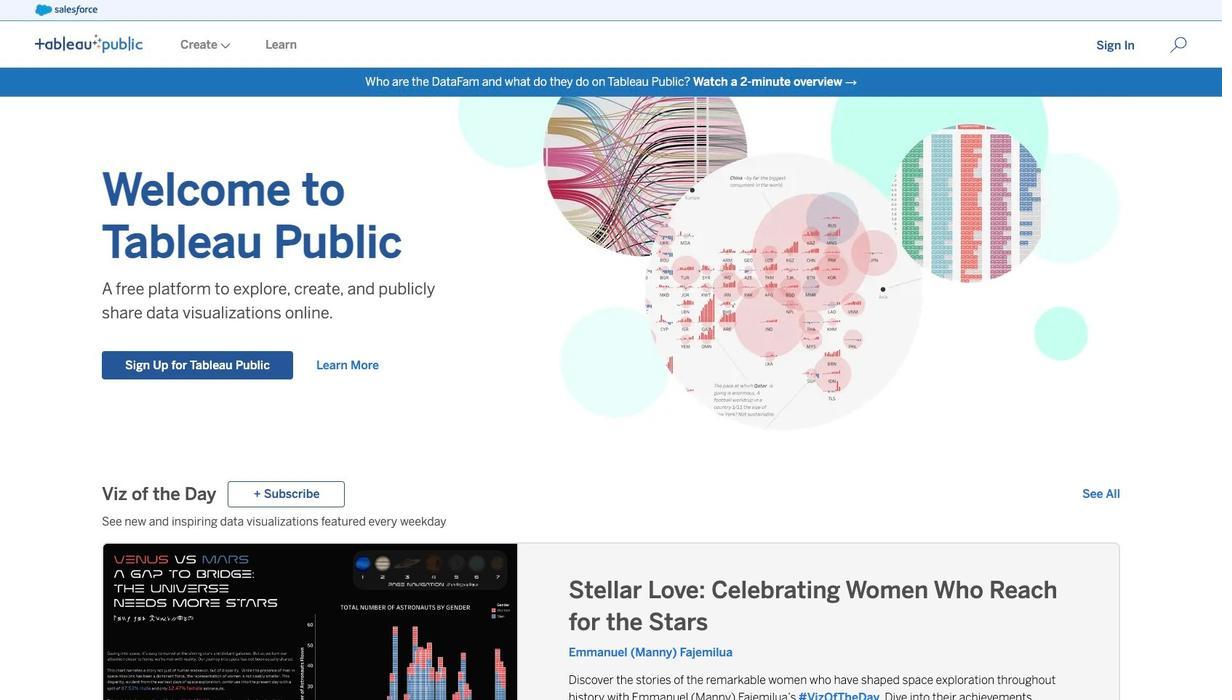 Task type: vqa. For each thing, say whether or not it's contained in the screenshot.
Should
no



Task type: locate. For each thing, give the bounding box(es) containing it.
see all viz of the day element
[[1083, 486, 1121, 504]]

salesforce logo image
[[35, 4, 97, 16]]

go to search image
[[1153, 36, 1205, 54]]

viz of the day heading
[[102, 483, 216, 507]]

create image
[[218, 43, 231, 49]]



Task type: describe. For each thing, give the bounding box(es) containing it.
logo image
[[35, 34, 143, 53]]

see new and inspiring data visualizations featured every weekday element
[[102, 514, 1121, 531]]

tableau public viz of the day image
[[103, 544, 519, 701]]



